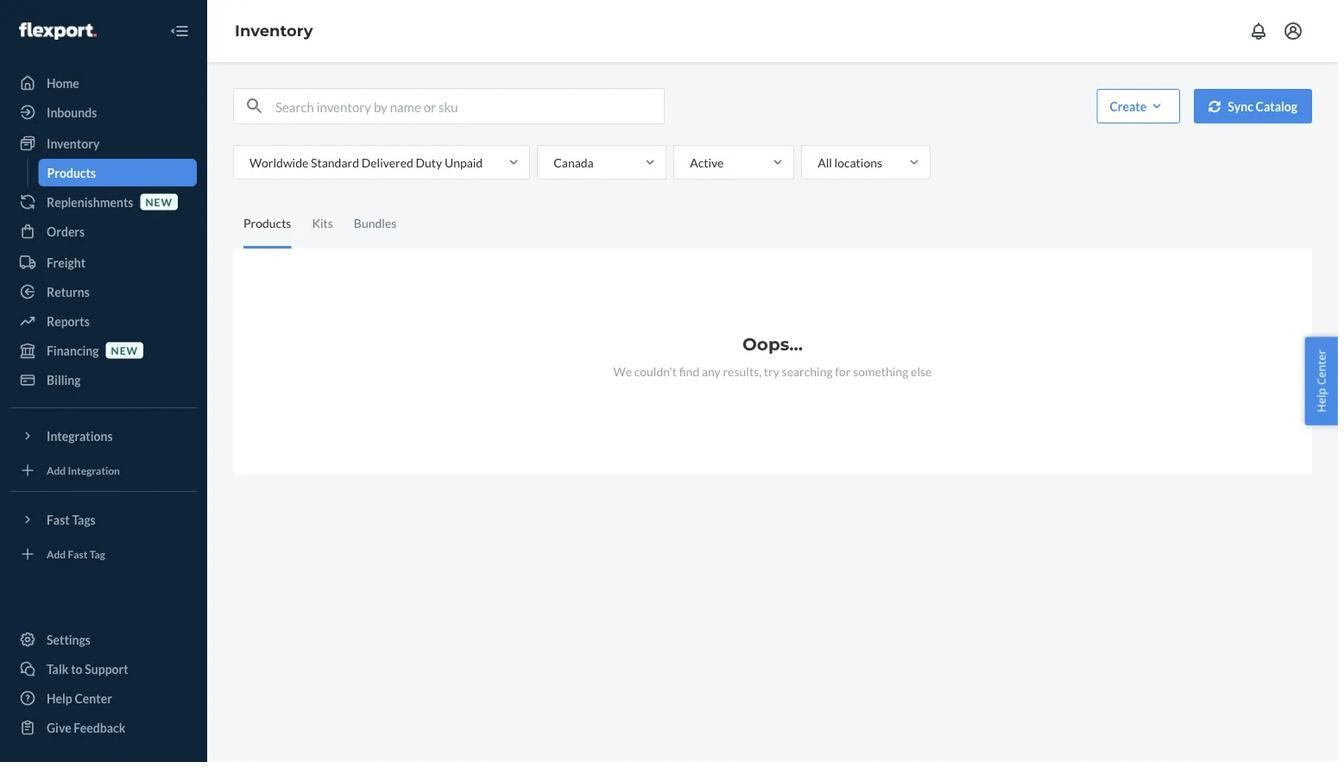 Task type: vqa. For each thing, say whether or not it's contained in the screenshot.
the leftmost Dimensions
no



Task type: describe. For each thing, give the bounding box(es) containing it.
freight link
[[10, 249, 197, 276]]

center inside help center link
[[75, 691, 112, 706]]

Search inventory by name or sku text field
[[275, 89, 664, 123]]

products inside the "products" link
[[47, 165, 96, 180]]

0 vertical spatial inventory link
[[235, 21, 313, 40]]

home
[[47, 76, 79, 90]]

tag
[[90, 548, 105, 560]]

else
[[911, 364, 932, 379]]

add fast tag link
[[10, 541, 197, 568]]

give feedback
[[47, 721, 126, 735]]

help center link
[[10, 685, 197, 712]]

fast inside "dropdown button"
[[47, 512, 70, 527]]

oops...
[[743, 334, 803, 355]]

1 vertical spatial fast
[[68, 548, 88, 560]]

fast tags button
[[10, 506, 197, 534]]

fast tags
[[47, 512, 96, 527]]

something
[[853, 364, 909, 379]]

bundles
[[354, 216, 397, 231]]

we couldn't find any results, try searching for something else
[[614, 364, 932, 379]]

find
[[679, 364, 700, 379]]

flexport logo image
[[19, 22, 97, 40]]

catalog
[[1256, 99, 1298, 114]]

add for add fast tag
[[47, 548, 66, 560]]

sync
[[1228, 99, 1254, 114]]

add fast tag
[[47, 548, 105, 560]]

replenishments
[[47, 195, 133, 209]]

reports link
[[10, 307, 197, 335]]

billing link
[[10, 366, 197, 394]]

unpaid
[[445, 155, 483, 170]]

add integration
[[47, 464, 120, 477]]

1 vertical spatial inventory link
[[10, 130, 197, 157]]

try
[[764, 364, 780, 379]]

any
[[702, 364, 721, 379]]

duty
[[416, 155, 442, 170]]

open account menu image
[[1283, 21, 1304, 41]]

couldn't
[[634, 364, 677, 379]]

orders link
[[10, 218, 197, 245]]

all
[[818, 155, 832, 170]]

open notifications image
[[1249, 21, 1269, 41]]

reports
[[47, 314, 90, 329]]

0 horizontal spatial inventory
[[47, 136, 100, 151]]



Task type: locate. For each thing, give the bounding box(es) containing it.
locations
[[835, 155, 883, 170]]

0 vertical spatial help
[[1314, 388, 1329, 413]]

canada
[[554, 155, 594, 170]]

1 horizontal spatial inventory link
[[235, 21, 313, 40]]

settings
[[47, 632, 91, 647]]

billing
[[47, 373, 81, 387]]

0 horizontal spatial center
[[75, 691, 112, 706]]

0 vertical spatial fast
[[47, 512, 70, 527]]

products link
[[38, 159, 197, 187]]

close navigation image
[[169, 21, 190, 41]]

inventory
[[235, 21, 313, 40], [47, 136, 100, 151]]

standard
[[311, 155, 359, 170]]

add
[[47, 464, 66, 477], [47, 548, 66, 560]]

products up the replenishments
[[47, 165, 96, 180]]

add down 'fast tags'
[[47, 548, 66, 560]]

center inside help center button
[[1314, 350, 1329, 385]]

0 horizontal spatial inventory link
[[10, 130, 197, 157]]

create
[[1110, 99, 1147, 114]]

1 vertical spatial help center
[[47, 691, 112, 706]]

feedback
[[74, 721, 126, 735]]

0 vertical spatial products
[[47, 165, 96, 180]]

results,
[[723, 364, 762, 379]]

new for replenishments
[[145, 196, 173, 208]]

all locations
[[818, 155, 883, 170]]

worldwide
[[250, 155, 309, 170]]

inventory link
[[235, 21, 313, 40], [10, 130, 197, 157]]

delivered
[[362, 155, 413, 170]]

financing
[[47, 343, 99, 358]]

fast
[[47, 512, 70, 527], [68, 548, 88, 560]]

help
[[1314, 388, 1329, 413], [47, 691, 72, 706]]

0 horizontal spatial new
[[111, 344, 138, 357]]

returns
[[47, 285, 90, 299]]

0 horizontal spatial products
[[47, 165, 96, 180]]

tags
[[72, 512, 96, 527]]

products left kits
[[243, 216, 291, 231]]

freight
[[47, 255, 86, 270]]

give
[[47, 721, 71, 735]]

worldwide standard delivered duty unpaid
[[250, 155, 483, 170]]

0 vertical spatial add
[[47, 464, 66, 477]]

1 horizontal spatial new
[[145, 196, 173, 208]]

new
[[145, 196, 173, 208], [111, 344, 138, 357]]

1 vertical spatial new
[[111, 344, 138, 357]]

1 vertical spatial center
[[75, 691, 112, 706]]

inbounds link
[[10, 98, 197, 126]]

integrations button
[[10, 422, 197, 450]]

1 horizontal spatial products
[[243, 216, 291, 231]]

create button
[[1097, 89, 1181, 123]]

fast left tag
[[68, 548, 88, 560]]

1 horizontal spatial help center
[[1314, 350, 1329, 413]]

inbounds
[[47, 105, 97, 120]]

returns link
[[10, 278, 197, 306]]

help center
[[1314, 350, 1329, 413], [47, 691, 112, 706]]

sync catalog
[[1228, 99, 1298, 114]]

help center button
[[1305, 337, 1338, 426]]

1 vertical spatial inventory
[[47, 136, 100, 151]]

sync catalog button
[[1194, 89, 1312, 123]]

new down the "products" link
[[145, 196, 173, 208]]

new down reports link
[[111, 344, 138, 357]]

2 add from the top
[[47, 548, 66, 560]]

orders
[[47, 224, 85, 239]]

help inside help center link
[[47, 691, 72, 706]]

0 vertical spatial help center
[[1314, 350, 1329, 413]]

0 horizontal spatial help
[[47, 691, 72, 706]]

talk to support
[[47, 662, 128, 677]]

add left integration
[[47, 464, 66, 477]]

1 vertical spatial add
[[47, 548, 66, 560]]

add integration link
[[10, 457, 197, 484]]

to
[[71, 662, 83, 677]]

center
[[1314, 350, 1329, 385], [75, 691, 112, 706]]

0 vertical spatial inventory
[[235, 21, 313, 40]]

integrations
[[47, 429, 113, 443]]

help inside help center button
[[1314, 388, 1329, 413]]

1 horizontal spatial center
[[1314, 350, 1329, 385]]

we
[[614, 364, 632, 379]]

settings link
[[10, 626, 197, 654]]

new for financing
[[111, 344, 138, 357]]

1 horizontal spatial help
[[1314, 388, 1329, 413]]

fast left tags on the bottom of the page
[[47, 512, 70, 527]]

home link
[[10, 69, 197, 97]]

1 horizontal spatial inventory
[[235, 21, 313, 40]]

for
[[835, 364, 851, 379]]

give feedback button
[[10, 714, 197, 742]]

talk to support button
[[10, 655, 197, 683]]

products
[[47, 165, 96, 180], [243, 216, 291, 231]]

help center inside button
[[1314, 350, 1329, 413]]

talk
[[47, 662, 69, 677]]

1 vertical spatial help
[[47, 691, 72, 706]]

add for add integration
[[47, 464, 66, 477]]

1 add from the top
[[47, 464, 66, 477]]

active
[[690, 155, 724, 170]]

0 horizontal spatial help center
[[47, 691, 112, 706]]

searching
[[782, 364, 833, 379]]

integration
[[68, 464, 120, 477]]

kits
[[312, 216, 333, 231]]

1 vertical spatial products
[[243, 216, 291, 231]]

0 vertical spatial center
[[1314, 350, 1329, 385]]

0 vertical spatial new
[[145, 196, 173, 208]]

support
[[85, 662, 128, 677]]

sync alt image
[[1209, 100, 1221, 112]]



